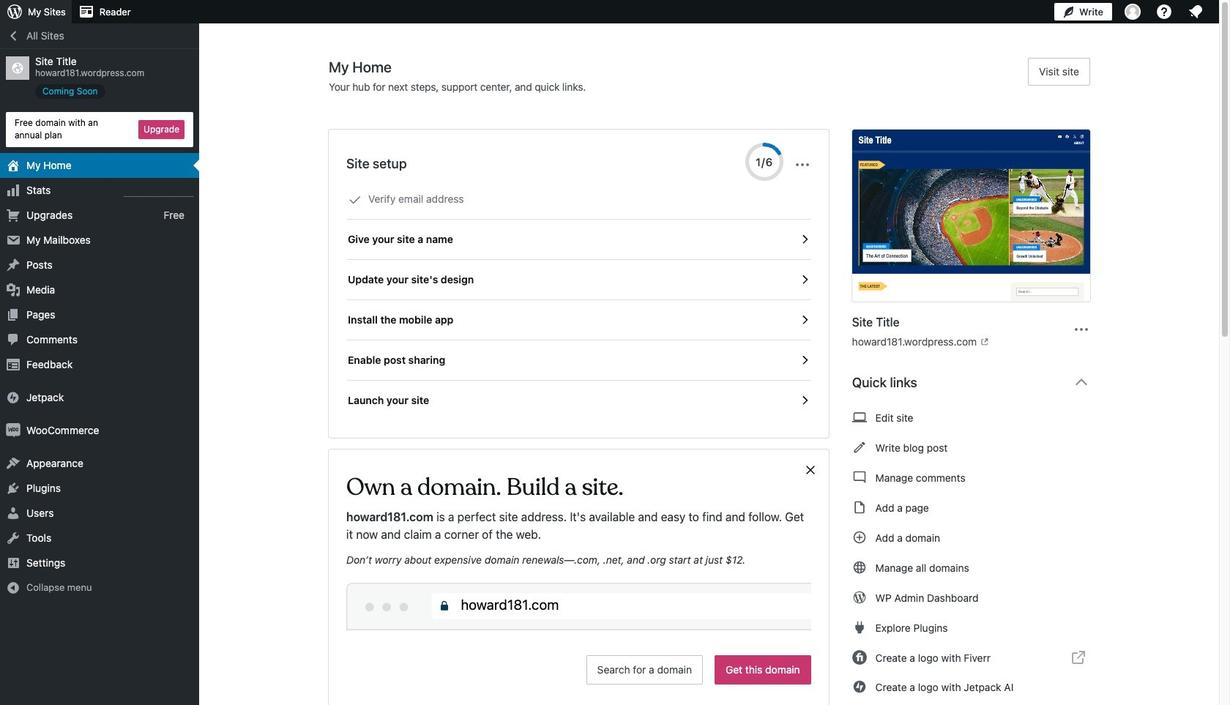 Task type: locate. For each thing, give the bounding box(es) containing it.
1 vertical spatial img image
[[6, 423, 21, 438]]

main content
[[329, 58, 1103, 706]]

progress bar
[[746, 143, 784, 181]]

launchpad checklist element
[[347, 180, 812, 421]]

task enabled image
[[798, 314, 812, 327]]

dismiss domain name promotion image
[[804, 462, 817, 479]]

mode_comment image
[[853, 469, 867, 487]]

highest hourly views 0 image
[[124, 187, 193, 197]]

dismiss settings image
[[794, 156, 812, 174]]

more options for site site title image
[[1073, 321, 1091, 338]]

edit image
[[853, 439, 867, 456]]

img image
[[6, 390, 21, 405], [6, 423, 21, 438]]

4 task enabled image from the top
[[798, 394, 812, 407]]

2 img image from the top
[[6, 423, 21, 438]]

task enabled image
[[798, 233, 812, 246], [798, 273, 812, 286], [798, 354, 812, 367], [798, 394, 812, 407]]

0 vertical spatial img image
[[6, 390, 21, 405]]



Task type: describe. For each thing, give the bounding box(es) containing it.
manage your notifications image
[[1188, 3, 1205, 21]]

2 task enabled image from the top
[[798, 273, 812, 286]]

help image
[[1156, 3, 1174, 21]]

3 task enabled image from the top
[[798, 354, 812, 367]]

insert_drive_file image
[[853, 499, 867, 517]]

laptop image
[[853, 409, 867, 426]]

1 task enabled image from the top
[[798, 233, 812, 246]]

my profile image
[[1125, 4, 1142, 20]]

1 img image from the top
[[6, 390, 21, 405]]



Task type: vqa. For each thing, say whether or not it's contained in the screenshot.
'DISMISS SETTINGS' image in the top right of the page
yes



